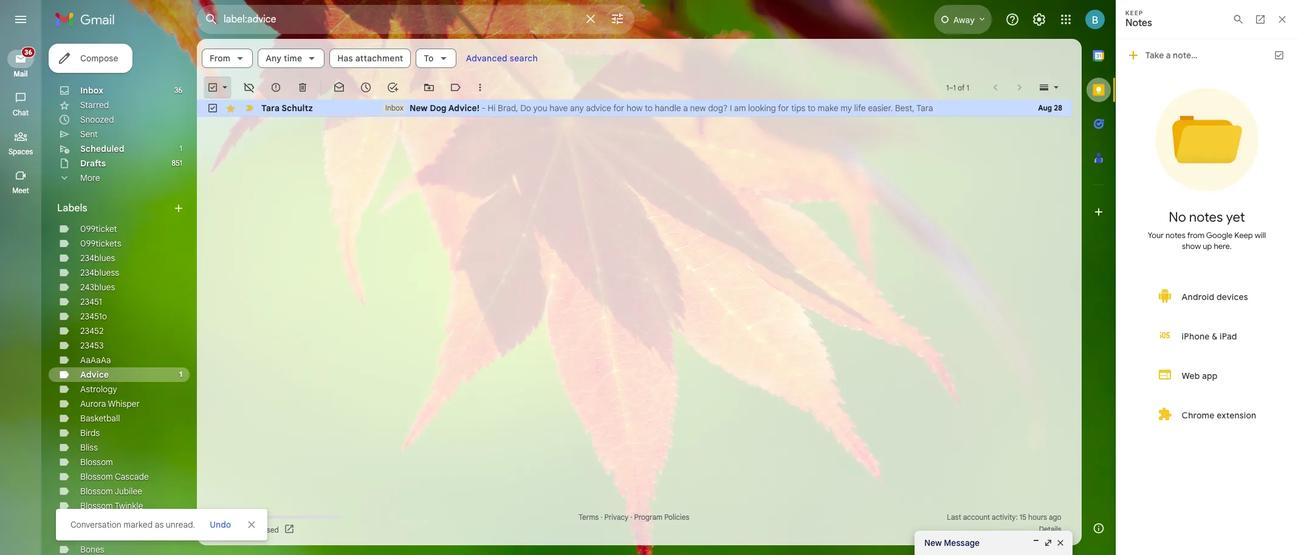 Task type: describe. For each thing, give the bounding box(es) containing it.
23453
[[80, 340, 104, 351]]

23451
[[80, 297, 102, 308]]

have
[[550, 103, 568, 114]]

mail heading
[[0, 69, 41, 79]]

support image
[[1005, 12, 1020, 27]]

details link
[[1039, 525, 1062, 534]]

spaces heading
[[0, 147, 41, 157]]

terms link
[[579, 513, 599, 522]]

1 gb from the left
[[221, 525, 231, 535]]

row inside "main content"
[[197, 100, 1072, 117]]

starred
[[80, 100, 109, 111]]

report spam image
[[270, 81, 282, 94]]

aug
[[1038, 103, 1052, 112]]

1 · from the left
[[601, 513, 603, 522]]

remove label "advice" image
[[243, 81, 255, 94]]

drafts link
[[80, 158, 106, 169]]

234blues link
[[80, 253, 115, 264]]

0 vertical spatial of
[[958, 83, 965, 92]]

tara schultz
[[261, 103, 313, 114]]

i
[[730, 103, 732, 114]]

aurora whisper
[[80, 399, 140, 410]]

dog
[[430, 103, 446, 114]]

0 horizontal spatial new
[[410, 103, 428, 114]]

any time
[[266, 53, 302, 64]]

birds
[[80, 428, 100, 439]]

from
[[210, 53, 230, 64]]

terms · privacy · program policies
[[579, 513, 689, 522]]

23451o link
[[80, 311, 107, 322]]

inbox for inbox new dog advice! - hi brad, do you have any advice for how to handle a new dog? i am looking for tips to make my life easier. best, tara
[[385, 103, 404, 112]]

scheduled link
[[80, 143, 124, 154]]

1 to from the left
[[645, 103, 653, 114]]

program policies link
[[634, 513, 689, 522]]

–
[[949, 83, 953, 92]]

message
[[944, 538, 980, 549]]

blossom for blossom jubilee
[[80, 486, 113, 497]]

twinkle
[[115, 501, 143, 512]]

2 · from the left
[[630, 513, 632, 522]]

aurora
[[80, 399, 106, 410]]

23451o
[[80, 311, 107, 322]]

whisper
[[108, 399, 140, 410]]

add to tasks image
[[387, 81, 399, 94]]

blossom for blossom link
[[80, 457, 113, 468]]

privacy
[[604, 513, 629, 522]]

2 gb from the left
[[251, 525, 261, 535]]

labels image
[[450, 81, 462, 94]]

aaaaaa
[[80, 355, 111, 366]]

1 for from the left
[[613, 103, 624, 114]]

snoozed
[[80, 114, 114, 125]]

astrology
[[80, 384, 117, 395]]

easier.
[[868, 103, 893, 114]]

clear search image
[[579, 7, 603, 31]]

move to image
[[423, 81, 435, 94]]

details
[[1039, 525, 1062, 534]]

mark as read image
[[333, 81, 345, 94]]

23452 link
[[80, 326, 104, 337]]

settings image
[[1032, 12, 1047, 27]]

you
[[533, 103, 547, 114]]

advanced search button
[[461, 47, 543, 69]]

to
[[424, 53, 434, 64]]

blossom jubilee
[[80, 486, 142, 497]]

inbox link
[[80, 85, 103, 96]]

28
[[1054, 103, 1062, 112]]

account
[[963, 513, 990, 522]]

best,
[[895, 103, 915, 114]]

advanced
[[466, 53, 508, 64]]

close image
[[1056, 539, 1065, 548]]

to button
[[416, 49, 456, 68]]

23453 link
[[80, 340, 104, 351]]

aurora whisper link
[[80, 399, 140, 410]]

undo link
[[205, 514, 236, 536]]

blue1 link
[[80, 530, 100, 541]]

new
[[690, 103, 706, 114]]

advanced search options image
[[605, 7, 630, 31]]

activity:
[[992, 513, 1018, 522]]

do
[[520, 103, 531, 114]]

looking
[[748, 103, 776, 114]]

side panel section
[[1082, 39, 1116, 546]]

any
[[266, 53, 282, 64]]

Search in mail text field
[[224, 13, 576, 26]]

conversation marked as unread.
[[71, 520, 195, 531]]

undo
[[210, 520, 231, 531]]

meet heading
[[0, 186, 41, 196]]

jubilee
[[115, 486, 142, 497]]

birds link
[[80, 428, 100, 439]]

compose
[[80, 53, 118, 64]]

blue link
[[80, 515, 97, 526]]

1 tara from the left
[[261, 103, 280, 114]]

used
[[263, 525, 279, 535]]

my
[[841, 103, 852, 114]]

mail
[[14, 69, 28, 78]]

toggle split pane mode image
[[1038, 81, 1050, 94]]

advanced search
[[466, 53, 538, 64]]

blossom jubilee link
[[80, 486, 142, 497]]

099ticket
[[80, 224, 117, 235]]

of inside footer
[[233, 525, 240, 535]]

sent link
[[80, 129, 98, 140]]

Search in mail search field
[[197, 5, 635, 34]]

a
[[683, 103, 688, 114]]

1 – 1 of 1
[[946, 83, 969, 92]]

243blues link
[[80, 282, 115, 293]]

main menu image
[[13, 12, 28, 27]]

any time button
[[258, 49, 325, 68]]



Task type: vqa. For each thing, say whether or not it's contained in the screenshot.
Create button
no



Task type: locate. For each thing, give the bounding box(es) containing it.
243blues
[[80, 282, 115, 293]]

· right privacy
[[630, 513, 632, 522]]

099ticket link
[[80, 224, 117, 235]]

1 vertical spatial inbox
[[385, 103, 404, 112]]

chat heading
[[0, 108, 41, 118]]

time
[[284, 53, 302, 64]]

2 to from the left
[[808, 103, 816, 114]]

234blues
[[80, 253, 115, 264]]

dog?
[[708, 103, 728, 114]]

snoozed link
[[80, 114, 114, 125]]

alert
[[19, 28, 1096, 541]]

has attachment button
[[330, 49, 411, 68]]

navigation
[[0, 39, 43, 556]]

0 horizontal spatial inbox
[[80, 85, 103, 96]]

1 horizontal spatial of
[[958, 83, 965, 92]]

4 blossom from the top
[[80, 501, 113, 512]]

new left dog
[[410, 103, 428, 114]]

15 for hours
[[1020, 513, 1027, 522]]

footer
[[197, 512, 1072, 536]]

15 left hours
[[1020, 513, 1027, 522]]

search
[[510, 53, 538, 64]]

0 horizontal spatial 36
[[24, 48, 32, 57]]

blossom
[[80, 457, 113, 468], [80, 472, 113, 483], [80, 486, 113, 497], [80, 501, 113, 512]]

chat
[[13, 108, 29, 117]]

for left tips
[[778, 103, 789, 114]]

to
[[645, 103, 653, 114], [808, 103, 816, 114]]

privacy link
[[604, 513, 629, 522]]

23452
[[80, 326, 104, 337]]

of right undo at the bottom left of the page
[[233, 525, 240, 535]]

tara down report spam icon
[[261, 103, 280, 114]]

any
[[570, 103, 584, 114]]

gb right 0.13
[[221, 525, 231, 535]]

0 horizontal spatial for
[[613, 103, 624, 114]]

program
[[634, 513, 663, 522]]

main content
[[197, 39, 1082, 546]]

· right the terms link on the left bottom of page
[[601, 513, 603, 522]]

tara right the best,
[[917, 103, 933, 114]]

to right tips
[[808, 103, 816, 114]]

blossom for blossom cascade
[[80, 472, 113, 483]]

15 inside last account activity: 15 hours ago details
[[1020, 513, 1027, 522]]

unread.
[[166, 520, 195, 531]]

2 tara from the left
[[917, 103, 933, 114]]

has
[[337, 53, 353, 64]]

23451 link
[[80, 297, 102, 308]]

more
[[80, 173, 100, 184]]

0 horizontal spatial gb
[[221, 525, 231, 535]]

inbox for inbox
[[80, 85, 103, 96]]

blossom cascade link
[[80, 472, 149, 483]]

0 vertical spatial new
[[410, 103, 428, 114]]

1 horizontal spatial ·
[[630, 513, 632, 522]]

cascade
[[115, 472, 149, 483]]

0 vertical spatial 15
[[1020, 513, 1027, 522]]

footer inside "main content"
[[197, 512, 1072, 536]]

1 horizontal spatial gb
[[251, 525, 261, 535]]

to right how
[[645, 103, 653, 114]]

15 left used
[[242, 525, 249, 535]]

gmail image
[[55, 7, 121, 32]]

last account activity: 15 hours ago details
[[947, 513, 1062, 534]]

astrology link
[[80, 384, 117, 395]]

3 blossom from the top
[[80, 486, 113, 497]]

1 horizontal spatial 36
[[174, 86, 182, 95]]

blossom link
[[80, 457, 113, 468]]

1
[[946, 83, 949, 92], [953, 83, 956, 92], [967, 83, 969, 92], [180, 144, 182, 153], [179, 370, 182, 379]]

navigation containing mail
[[0, 39, 43, 556]]

blossom up blossom twinkle
[[80, 486, 113, 497]]

gb left used
[[251, 525, 261, 535]]

starred link
[[80, 100, 109, 111]]

0 vertical spatial inbox
[[80, 85, 103, 96]]

0 horizontal spatial to
[[645, 103, 653, 114]]

blossom up 'blue' link
[[80, 501, 113, 512]]

0 horizontal spatial tara
[[261, 103, 280, 114]]

attachment
[[355, 53, 403, 64]]

blossom twinkle
[[80, 501, 143, 512]]

aug 28
[[1038, 103, 1062, 112]]

am
[[734, 103, 746, 114]]

36
[[24, 48, 32, 57], [174, 86, 182, 95]]

for left how
[[613, 103, 624, 114]]

0 vertical spatial 36
[[24, 48, 32, 57]]

row
[[197, 100, 1072, 117]]

blossom twinkle link
[[80, 501, 143, 512]]

hours
[[1028, 513, 1047, 522]]

labels heading
[[57, 202, 173, 215]]

234bluess link
[[80, 267, 119, 278]]

alert containing conversation marked as unread.
[[19, 28, 1096, 541]]

1 blossom from the top
[[80, 457, 113, 468]]

851
[[172, 159, 182, 168]]

footer containing terms
[[197, 512, 1072, 536]]

1 horizontal spatial to
[[808, 103, 816, 114]]

marked
[[124, 520, 153, 531]]

conversation
[[71, 520, 121, 531]]

search in mail image
[[201, 9, 222, 30]]

inbox inside the inbox new dog advice! - hi brad, do you have any advice for how to handle a new dog? i am looking for tips to make my life easier. best, tara
[[385, 103, 404, 112]]

advice!
[[448, 103, 480, 114]]

hi
[[488, 103, 496, 114]]

advice link
[[80, 370, 109, 380]]

schultz
[[282, 103, 313, 114]]

blossom for blossom twinkle
[[80, 501, 113, 512]]

0 horizontal spatial ·
[[601, 513, 603, 522]]

1 horizontal spatial tara
[[917, 103, 933, 114]]

2 for from the left
[[778, 103, 789, 114]]

234bluess
[[80, 267, 119, 278]]

snooze image
[[360, 81, 372, 94]]

tab list
[[1082, 39, 1116, 512]]

0 horizontal spatial 15
[[242, 525, 249, 535]]

2 blossom from the top
[[80, 472, 113, 483]]

follow link to manage storage image
[[284, 524, 296, 536]]

labels
[[57, 202, 87, 215]]

inbox new dog advice! - hi brad, do you have any advice for how to handle a new dog? i am looking for tips to make my life easier. best, tara
[[385, 103, 933, 114]]

handle
[[655, 103, 681, 114]]

1 horizontal spatial new
[[924, 538, 942, 549]]

inbox down add to tasks "icon"
[[385, 103, 404, 112]]

1 horizontal spatial 15
[[1020, 513, 1027, 522]]

15
[[1020, 513, 1027, 522], [242, 525, 249, 535]]

meet
[[12, 186, 29, 195]]

blossom down blossom link
[[80, 472, 113, 483]]

tips
[[791, 103, 806, 114]]

blossom cascade
[[80, 472, 149, 483]]

from button
[[202, 49, 253, 68]]

delete image
[[297, 81, 309, 94]]

blue1
[[80, 530, 100, 541]]

how
[[627, 103, 643, 114]]

bliss link
[[80, 442, 98, 453]]

1 vertical spatial 36
[[174, 86, 182, 95]]

1 vertical spatial 15
[[242, 525, 249, 535]]

1 vertical spatial of
[[233, 525, 240, 535]]

aaaaaa link
[[80, 355, 111, 366]]

1 horizontal spatial inbox
[[385, 103, 404, 112]]

099tickets link
[[80, 238, 121, 249]]

as
[[155, 520, 164, 531]]

spaces
[[8, 147, 33, 156]]

new message
[[924, 538, 980, 549]]

basketball
[[80, 413, 120, 424]]

1 vertical spatial new
[[924, 538, 942, 549]]

row containing tara schultz
[[197, 100, 1072, 117]]

15 for gb
[[242, 525, 249, 535]]

advice
[[80, 370, 109, 380]]

brad,
[[498, 103, 518, 114]]

terms
[[579, 513, 599, 522]]

advice
[[586, 103, 611, 114]]

make
[[818, 103, 838, 114]]

more image
[[474, 81, 486, 94]]

1 horizontal spatial for
[[778, 103, 789, 114]]

0 horizontal spatial of
[[233, 525, 240, 535]]

inbox up starred
[[80, 85, 103, 96]]

compose button
[[49, 44, 133, 73]]

of right –
[[958, 83, 965, 92]]

gb
[[221, 525, 231, 535], [251, 525, 261, 535]]

blossom down "bliss" at the bottom left of the page
[[80, 457, 113, 468]]

life
[[854, 103, 866, 114]]

0.13 gb of 15 gb used
[[207, 525, 279, 535]]

pop out image
[[1044, 539, 1053, 548]]

minimize image
[[1031, 539, 1041, 548]]

None checkbox
[[207, 81, 219, 94], [207, 102, 219, 114], [207, 81, 219, 94], [207, 102, 219, 114]]

36 link
[[7, 47, 35, 68]]

main content containing from
[[197, 39, 1082, 546]]

new left message
[[924, 538, 942, 549]]

scheduled
[[80, 143, 124, 154]]



